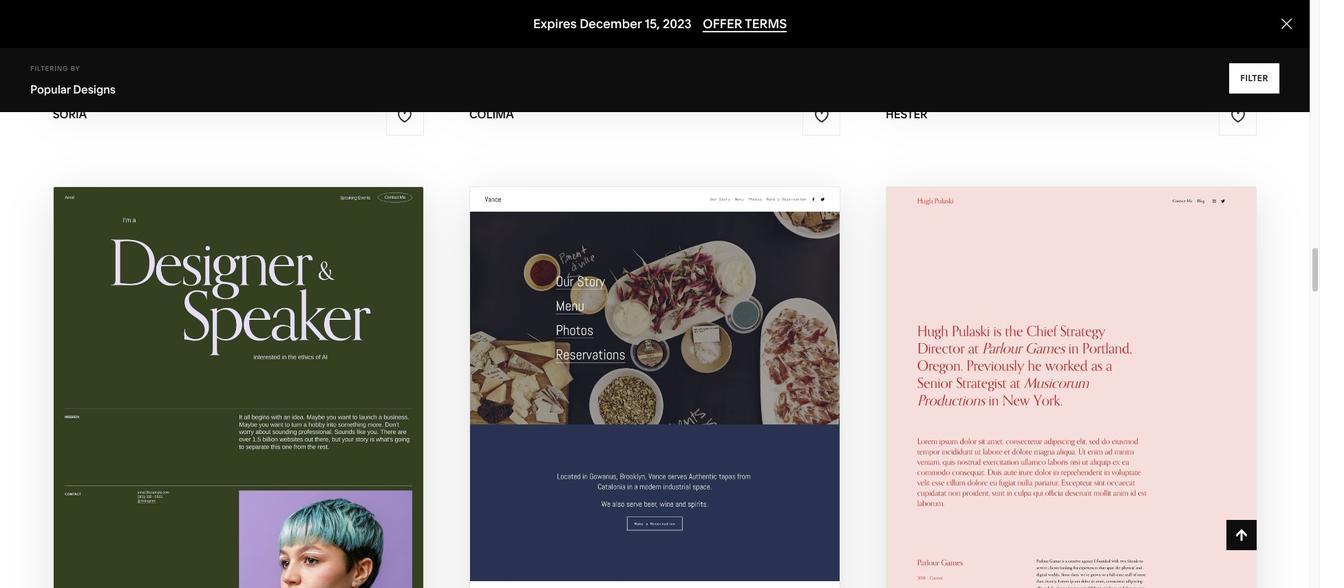 Task type: locate. For each thing, give the bounding box(es) containing it.
preview
[[187, 433, 247, 449], [1011, 433, 1071, 449]]

hester image
[[887, 0, 1257, 93]]

preview pulaski link
[[1011, 423, 1132, 461]]

with inside button
[[1039, 407, 1074, 422]]

december
[[580, 16, 642, 32]]

start
[[170, 407, 211, 422], [583, 407, 625, 422], [994, 407, 1036, 422]]

1 vertical spatial pulaski
[[1075, 433, 1132, 449]]

pulaski
[[1077, 407, 1135, 422], [1075, 433, 1132, 449]]

amal up preview amal
[[253, 407, 293, 422]]

amal inside preview amal link
[[250, 433, 290, 449]]

start inside start with amal button
[[170, 407, 211, 422]]

3 start from the left
[[994, 407, 1036, 422]]

amal inside start with amal button
[[253, 407, 293, 422]]

popular
[[30, 83, 71, 96]]

0 horizontal spatial start
[[170, 407, 211, 422]]

amal down start with amal
[[250, 433, 290, 449]]

1 horizontal spatial preview
[[1011, 433, 1071, 449]]

1 vertical spatial amal
[[250, 433, 290, 449]]

offer
[[703, 16, 743, 32]]

2 with from the left
[[628, 407, 663, 422]]

filtering by
[[30, 65, 80, 72]]

0 vertical spatial pulaski
[[1077, 407, 1135, 422]]

with
[[214, 407, 249, 422], [628, 407, 663, 422], [1039, 407, 1074, 422]]

by
[[71, 65, 80, 72]]

start with amal button
[[170, 396, 307, 434]]

0 vertical spatial amal
[[253, 407, 293, 422]]

preview down start with amal
[[187, 433, 247, 449]]

terms
[[745, 16, 787, 32]]

0 horizontal spatial preview
[[187, 433, 247, 449]]

1 preview from the left
[[187, 433, 247, 449]]

pulaski up preview pulaski
[[1077, 407, 1135, 422]]

2 horizontal spatial with
[[1039, 407, 1074, 422]]

3 with from the left
[[1039, 407, 1074, 422]]

2 start from the left
[[583, 407, 625, 422]]

start inside start with vance button
[[583, 407, 625, 422]]

start for start with vance
[[583, 407, 625, 422]]

pulaski down the "start with pulaski"
[[1075, 433, 1132, 449]]

preview down the "start with pulaski"
[[1011, 433, 1071, 449]]

2 horizontal spatial start
[[994, 407, 1036, 422]]

1 with from the left
[[214, 407, 249, 422]]

preview for preview pulaski
[[1011, 433, 1071, 449]]

1 horizontal spatial with
[[628, 407, 663, 422]]

1 horizontal spatial start
[[583, 407, 625, 422]]

filtering
[[30, 65, 68, 72]]

start inside start with pulaski button
[[994, 407, 1036, 422]]

preview for preview amal
[[187, 433, 247, 449]]

with up preview pulaski
[[1039, 407, 1074, 422]]

2 preview from the left
[[1011, 433, 1071, 449]]

0 horizontal spatial with
[[214, 407, 249, 422]]

with for vance
[[628, 407, 663, 422]]

vance
[[666, 407, 713, 422]]

preview pulaski
[[1011, 433, 1132, 449]]

start with pulaski button
[[994, 396, 1149, 434]]

1 start from the left
[[170, 407, 211, 422]]

amal
[[253, 407, 293, 422], [250, 433, 290, 449]]

add soria to your favorites list image
[[398, 109, 413, 124]]

designs
[[73, 83, 116, 96]]

with for amal
[[214, 407, 249, 422]]

with up preview amal
[[214, 407, 249, 422]]

start for start with amal
[[170, 407, 211, 422]]

with left vance
[[628, 407, 663, 422]]

expires
[[533, 16, 577, 32]]

soria image
[[54, 0, 423, 93]]



Task type: describe. For each thing, give the bounding box(es) containing it.
vance image
[[470, 187, 840, 589]]

add hester to your favorites list image
[[1231, 109, 1246, 124]]

2023
[[663, 16, 692, 32]]

add colima to your favorites list image
[[814, 109, 829, 124]]

offer terms link
[[703, 16, 787, 32]]

pulaski image
[[887, 187, 1257, 589]]

popular designs
[[30, 83, 116, 96]]

start with pulaski
[[994, 407, 1135, 422]]

filter button
[[1230, 63, 1280, 94]]

start for start with pulaski
[[994, 407, 1036, 422]]

colima
[[469, 107, 514, 121]]

start with amal
[[170, 407, 293, 422]]

hester
[[886, 107, 928, 121]]

filter
[[1241, 73, 1269, 83]]

preview amal link
[[187, 423, 290, 461]]

15,
[[645, 16, 660, 32]]

offer terms
[[703, 16, 787, 32]]

preview amal
[[187, 433, 290, 449]]

back to top image
[[1235, 528, 1250, 543]]

start with vance button
[[583, 396, 727, 434]]

pulaski inside button
[[1077, 407, 1135, 422]]

amal image
[[54, 187, 423, 589]]

soria
[[53, 107, 87, 121]]

colima image
[[470, 0, 840, 93]]

with for pulaski
[[1039, 407, 1074, 422]]

start with vance
[[583, 407, 713, 422]]

expires december 15, 2023
[[533, 16, 692, 32]]



Task type: vqa. For each thing, say whether or not it's contained in the screenshot.
Matsuya image
no



